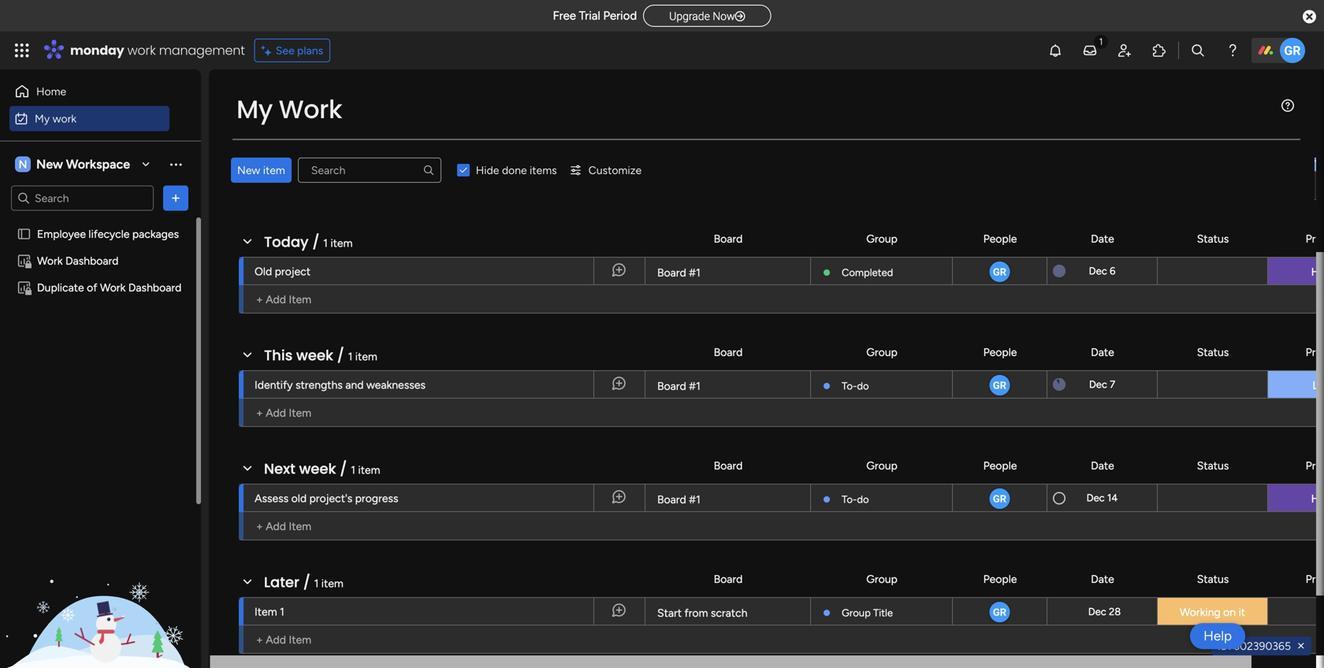 Task type: describe. For each thing, give the bounding box(es) containing it.
greg robinson image
[[988, 374, 1012, 397]]

my work button
[[9, 106, 170, 131]]

old
[[255, 265, 272, 278]]

14
[[1108, 492, 1118, 505]]

1 board #1 link from the top
[[655, 258, 801, 286]]

new item
[[237, 164, 285, 177]]

monday work management
[[70, 41, 245, 59]]

management
[[159, 41, 245, 59]]

upgrade now
[[670, 10, 735, 23]]

period
[[604, 9, 637, 23]]

date for later /
[[1092, 573, 1115, 586]]

duplicate of work dashboard
[[37, 281, 182, 295]]

weaknesses
[[367, 379, 426, 392]]

2 lo from the top
[[1313, 379, 1325, 392]]

dec 6
[[1090, 265, 1116, 278]]

work for monday
[[127, 41, 156, 59]]

remove image
[[1296, 640, 1308, 653]]

private dashboard image for duplicate of work dashboard
[[17, 280, 32, 295]]

dec 7
[[1090, 379, 1116, 391]]

2 + add item from the top
[[256, 293, 312, 306]]

group for this week /
[[867, 346, 898, 359]]

new for new item
[[237, 164, 260, 177]]

scratch
[[711, 607, 748, 620]]

start from scratch link
[[655, 599, 801, 629]]

1 inside next week / 1 item
[[351, 464, 356, 477]]

new workspace
[[36, 157, 130, 172]]

packages
[[132, 228, 179, 241]]

people for later /
[[984, 573, 1018, 586]]

1 lo from the top
[[1313, 151, 1325, 164]]

employee
[[37, 228, 86, 241]]

hide
[[476, 164, 499, 177]]

2 hig from the top
[[1312, 492, 1325, 506]]

plans
[[297, 44, 323, 57]]

2 board #1 link from the top
[[655, 371, 801, 400]]

n
[[19, 158, 27, 171]]

it
[[1239, 606, 1246, 619]]

6
[[1110, 265, 1116, 278]]

group for next week /
[[867, 459, 898, 473]]

/ right the later
[[303, 573, 311, 593]]

dec for dec 6
[[1090, 265, 1108, 278]]

item down old at left
[[289, 520, 312, 533]]

strengths
[[296, 379, 343, 392]]

old project
[[255, 265, 311, 278]]

28
[[1110, 606, 1122, 619]]

and
[[346, 379, 364, 392]]

/ up project's
[[340, 459, 347, 479]]

today
[[264, 232, 309, 252]]

new item button
[[231, 158, 292, 183]]

project's
[[310, 492, 353, 505]]

3 + add item from the top
[[256, 407, 312, 420]]

help
[[1204, 629, 1233, 645]]

302390365
[[1235, 640, 1292, 653]]

assess
[[255, 492, 289, 505]]

dapulse rightstroke image
[[735, 11, 746, 22]]

my work
[[35, 112, 77, 125]]

prio for today /
[[1306, 232, 1325, 246]]

id:
[[1218, 640, 1232, 653]]

monday
[[70, 41, 124, 59]]

next
[[264, 459, 296, 479]]

customize button
[[564, 158, 648, 183]]

lottie animation image
[[0, 509, 201, 669]]

Search in workspace field
[[33, 189, 132, 207]]

upgrade
[[670, 10, 710, 23]]

#1 for second the "board #1" link from the bottom of the page
[[689, 380, 701, 393]]

working on it
[[1180, 606, 1246, 619]]

my for my work
[[237, 92, 273, 127]]

see
[[276, 44, 295, 57]]

status for today /
[[1198, 232, 1230, 246]]

item 1
[[255, 606, 285, 619]]

prio for next week /
[[1306, 459, 1325, 473]]

hide done items
[[476, 164, 557, 177]]

list box containing employee lifecycle packages
[[0, 218, 201, 514]]

1 inside later / 1 item
[[314, 577, 319, 591]]

id: 302390365
[[1218, 640, 1292, 653]]

status for this week /
[[1198, 346, 1230, 359]]

see plans button
[[254, 39, 331, 62]]

identify strengths and weaknesses
[[255, 379, 426, 392]]

people for today /
[[984, 232, 1018, 246]]

work dashboard
[[37, 254, 119, 268]]

new for new workspace
[[36, 157, 63, 172]]

workspace image
[[15, 156, 31, 173]]

workspace
[[66, 157, 130, 172]]

item inside this week / 1 item
[[355, 350, 378, 364]]

item down the later
[[255, 606, 277, 619]]

/ right today
[[312, 232, 320, 252]]

5 add from the top
[[266, 634, 286, 647]]

working
[[1180, 606, 1221, 619]]

date for next week /
[[1092, 459, 1115, 473]]

1 inside this week / 1 item
[[348, 350, 353, 364]]

item down strengths
[[289, 407, 312, 420]]

title
[[874, 607, 893, 620]]

/ up identify strengths and weaknesses
[[337, 346, 344, 366]]

1 inside today / 1 item
[[323, 237, 328, 250]]

1 do from the top
[[857, 380, 869, 393]]

#1 for 3rd the "board #1" link from the bottom of the page
[[689, 266, 701, 280]]

item down 'new item'
[[289, 179, 312, 193]]

item inside later / 1 item
[[322, 577, 344, 591]]

0 vertical spatial work
[[279, 92, 342, 127]]

Filter dashboard by text search field
[[298, 158, 441, 183]]

2 to-do from the top
[[842, 494, 869, 506]]

1 + add item from the top
[[256, 179, 312, 193]]

item inside next week / 1 item
[[358, 464, 380, 477]]



Task type: locate. For each thing, give the bounding box(es) containing it.
dec left 28
[[1089, 606, 1107, 619]]

5 + add item from the top
[[256, 634, 312, 647]]

people
[[984, 232, 1018, 246], [984, 346, 1018, 359], [984, 459, 1018, 473], [984, 573, 1018, 586]]

1 vertical spatial private dashboard image
[[17, 280, 32, 295]]

from
[[685, 607, 708, 620]]

duplicate
[[37, 281, 84, 295]]

assess old project's progress
[[255, 492, 399, 505]]

completed
[[842, 267, 894, 279]]

work
[[127, 41, 156, 59], [53, 112, 77, 125]]

1 date from the top
[[1092, 232, 1115, 246]]

later / 1 item
[[264, 573, 344, 593]]

+ down item 1
[[256, 634, 263, 647]]

help button
[[1191, 624, 1246, 650]]

+ down identify
[[256, 407, 263, 420]]

workspace options image
[[168, 156, 184, 172]]

new
[[255, 151, 278, 165], [36, 157, 63, 172], [237, 164, 260, 177]]

my inside button
[[35, 112, 50, 125]]

week
[[296, 346, 334, 366], [299, 459, 336, 479]]

/
[[312, 232, 320, 252], [337, 346, 344, 366], [340, 459, 347, 479], [303, 573, 311, 593]]

4 prio from the top
[[1306, 573, 1325, 586]]

week up assess old project's progress
[[299, 459, 336, 479]]

work down home
[[53, 112, 77, 125]]

1 people from the top
[[984, 232, 1018, 246]]

2 #1 from the top
[[689, 380, 701, 393]]

done
[[502, 164, 527, 177]]

1 horizontal spatial dashboard
[[128, 281, 182, 295]]

people for this week /
[[984, 346, 1018, 359]]

0 vertical spatial work
[[127, 41, 156, 59]]

group for later /
[[867, 573, 898, 586]]

5 + from the top
[[256, 634, 263, 647]]

inbox image
[[1083, 43, 1099, 58]]

select product image
[[14, 43, 30, 58]]

1 to- from the top
[[842, 380, 857, 393]]

week for next
[[299, 459, 336, 479]]

0 horizontal spatial my
[[35, 112, 50, 125]]

help image
[[1225, 43, 1241, 58]]

add down assess
[[266, 520, 286, 533]]

1 vertical spatial week
[[299, 459, 336, 479]]

+ down assess
[[256, 520, 263, 533]]

new for new item
[[255, 151, 278, 165]]

1 to-do from the top
[[842, 380, 869, 393]]

private dashboard image left duplicate
[[17, 280, 32, 295]]

work up duplicate
[[37, 254, 63, 268]]

next week / 1 item
[[264, 459, 380, 479]]

0 vertical spatial board #1 link
[[655, 258, 801, 286]]

dec left 6
[[1090, 265, 1108, 278]]

now
[[713, 10, 735, 23]]

dec left 7
[[1090, 379, 1108, 391]]

upgrade now link
[[644, 5, 772, 27]]

week for this
[[296, 346, 334, 366]]

dec for dec 7
[[1090, 379, 1108, 391]]

4 + from the top
[[256, 520, 263, 533]]

0 vertical spatial dashboard
[[65, 254, 119, 268]]

1 vertical spatial work
[[53, 112, 77, 125]]

date up the dec 6
[[1092, 232, 1115, 246]]

private dashboard image down public board icon
[[17, 254, 32, 269]]

1 + from the top
[[256, 179, 263, 193]]

date up "dec 14"
[[1092, 459, 1115, 473]]

group
[[867, 232, 898, 246], [867, 346, 898, 359], [867, 459, 898, 473], [867, 573, 898, 586], [842, 607, 871, 620]]

private dashboard image
[[17, 254, 32, 269], [17, 280, 32, 295]]

#1 for 1st the "board #1" link from the bottom
[[689, 493, 701, 507]]

2 vertical spatial board #1 link
[[655, 485, 801, 513]]

+ add item down assess
[[256, 520, 312, 533]]

1 right today
[[323, 237, 328, 250]]

7
[[1110, 379, 1116, 391]]

+ down old
[[256, 293, 263, 306]]

0 vertical spatial to-do
[[842, 380, 869, 393]]

0 vertical spatial to-
[[842, 380, 857, 393]]

work right monday
[[127, 41, 156, 59]]

free
[[553, 9, 576, 23]]

1 image
[[1095, 32, 1109, 50]]

status for next week /
[[1198, 459, 1230, 473]]

item up progress at the bottom left
[[358, 464, 380, 477]]

+
[[256, 179, 263, 193], [256, 293, 263, 306], [256, 407, 263, 420], [256, 520, 263, 533], [256, 634, 263, 647]]

2 date from the top
[[1092, 346, 1115, 359]]

2 board #1 from the top
[[658, 380, 701, 393]]

my work
[[237, 92, 342, 127]]

start from scratch
[[658, 607, 748, 620]]

3 date from the top
[[1092, 459, 1115, 473]]

start
[[658, 607, 682, 620]]

item down later / 1 item
[[289, 634, 312, 647]]

item right the later
[[322, 577, 344, 591]]

this week / 1 item
[[264, 346, 378, 366]]

old
[[291, 492, 307, 505]]

dashboard down "packages"
[[128, 281, 182, 295]]

add
[[266, 179, 286, 193], [266, 293, 286, 306], [266, 407, 286, 420], [266, 520, 286, 533], [266, 634, 286, 647]]

1 horizontal spatial work
[[127, 41, 156, 59]]

prio for later /
[[1306, 573, 1325, 586]]

4 people from the top
[[984, 573, 1018, 586]]

1 vertical spatial board #1
[[658, 380, 701, 393]]

of
[[87, 281, 97, 295]]

0 vertical spatial week
[[296, 346, 334, 366]]

+ add item down 'new item'
[[256, 179, 312, 193]]

2 horizontal spatial work
[[279, 92, 342, 127]]

customize
[[589, 164, 642, 177]]

work
[[279, 92, 342, 127], [37, 254, 63, 268], [100, 281, 126, 295]]

dashboard up of
[[65, 254, 119, 268]]

0 vertical spatial hig
[[1312, 265, 1325, 279]]

private dashboard image for work dashboard
[[17, 254, 32, 269]]

dec 28
[[1089, 606, 1122, 619]]

lo
[[1313, 151, 1325, 164], [1313, 379, 1325, 392]]

week up strengths
[[296, 346, 334, 366]]

1 horizontal spatial work
[[100, 281, 126, 295]]

1 horizontal spatial my
[[237, 92, 273, 127]]

my for my work
[[35, 112, 50, 125]]

item down the project
[[289, 293, 312, 306]]

lifecycle
[[89, 228, 130, 241]]

invite members image
[[1117, 43, 1133, 58]]

this
[[264, 346, 293, 366]]

2 private dashboard image from the top
[[17, 280, 32, 295]]

new inside workspace selection element
[[36, 157, 63, 172]]

to-
[[842, 380, 857, 393], [842, 494, 857, 506]]

1 vertical spatial to-do
[[842, 494, 869, 506]]

1 status from the top
[[1198, 232, 1230, 246]]

0 vertical spatial private dashboard image
[[17, 254, 32, 269]]

option
[[0, 220, 201, 223]]

work for my
[[53, 112, 77, 125]]

1 prio from the top
[[1306, 232, 1325, 246]]

1 vertical spatial do
[[857, 494, 869, 506]]

2 vertical spatial work
[[100, 281, 126, 295]]

0 horizontal spatial work
[[37, 254, 63, 268]]

0 vertical spatial #1
[[689, 266, 701, 280]]

date up dec 28
[[1092, 573, 1115, 586]]

item inside button
[[263, 164, 285, 177]]

items
[[530, 164, 557, 177]]

1 vertical spatial #1
[[689, 380, 701, 393]]

apps image
[[1152, 43, 1168, 58]]

dec for dec 28
[[1089, 606, 1107, 619]]

1 #1 from the top
[[689, 266, 701, 280]]

1 vertical spatial dashboard
[[128, 281, 182, 295]]

item down my work on the left of the page
[[281, 151, 303, 165]]

lottie animation element
[[0, 509, 201, 669]]

3 people from the top
[[984, 459, 1018, 473]]

0 vertical spatial do
[[857, 380, 869, 393]]

hig
[[1312, 265, 1325, 279], [1312, 492, 1325, 506]]

4 add from the top
[[266, 520, 286, 533]]

item
[[281, 151, 303, 165], [289, 179, 312, 193], [289, 293, 312, 306], [289, 407, 312, 420], [289, 520, 312, 533], [255, 606, 277, 619], [289, 634, 312, 647]]

date for this week /
[[1092, 346, 1115, 359]]

my down home
[[35, 112, 50, 125]]

dapulse close image
[[1304, 9, 1317, 25]]

0 vertical spatial lo
[[1313, 151, 1325, 164]]

greg robinson image
[[1281, 38, 1306, 63], [988, 260, 1012, 284], [988, 487, 1012, 511], [988, 601, 1012, 625]]

work up 'new item'
[[279, 92, 342, 127]]

2 status from the top
[[1198, 346, 1230, 359]]

None search field
[[298, 158, 441, 183]]

#1
[[689, 266, 701, 280], [689, 380, 701, 393], [689, 493, 701, 507]]

my
[[237, 92, 273, 127], [35, 112, 50, 125]]

1 right the later
[[314, 577, 319, 591]]

new item
[[255, 151, 303, 165]]

2 people from the top
[[984, 346, 1018, 359]]

1 vertical spatial hig
[[1312, 492, 1325, 506]]

dec left 14
[[1087, 492, 1105, 505]]

3 status from the top
[[1198, 459, 1230, 473]]

2 add from the top
[[266, 293, 286, 306]]

1 private dashboard image from the top
[[17, 254, 32, 269]]

notifications image
[[1048, 43, 1064, 58]]

progress
[[355, 492, 399, 505]]

work inside button
[[53, 112, 77, 125]]

status for later /
[[1198, 573, 1230, 586]]

dec for dec 14
[[1087, 492, 1105, 505]]

1 down the later
[[280, 606, 285, 619]]

today / 1 item
[[264, 232, 353, 252]]

free trial period
[[553, 9, 637, 23]]

group for today /
[[867, 232, 898, 246]]

public board image
[[17, 227, 32, 242]]

people for next week /
[[984, 459, 1018, 473]]

2 do from the top
[[857, 494, 869, 506]]

1 vertical spatial board #1 link
[[655, 371, 801, 400]]

1 up and at bottom
[[348, 350, 353, 364]]

new inside button
[[237, 164, 260, 177]]

dashboard
[[65, 254, 119, 268], [128, 281, 182, 295]]

my up 'new item'
[[237, 92, 273, 127]]

item up and at bottom
[[355, 350, 378, 364]]

workspace selection element
[[15, 155, 132, 174]]

do
[[857, 380, 869, 393], [857, 494, 869, 506]]

3 board #1 link from the top
[[655, 485, 801, 513]]

1 up project's
[[351, 464, 356, 477]]

board
[[714, 232, 743, 246], [658, 266, 687, 280], [714, 346, 743, 359], [658, 380, 687, 393], [714, 459, 743, 473], [658, 493, 687, 507], [714, 573, 743, 586]]

identify
[[255, 379, 293, 392]]

date for today /
[[1092, 232, 1115, 246]]

home
[[36, 85, 66, 98]]

add down 'new item'
[[266, 179, 286, 193]]

id: 302390365 element
[[1212, 637, 1312, 656]]

item inside today / 1 item
[[331, 237, 353, 250]]

options image
[[168, 190, 184, 206]]

1
[[323, 237, 328, 250], [348, 350, 353, 364], [351, 464, 356, 477], [314, 577, 319, 591], [280, 606, 285, 619]]

1 vertical spatial work
[[37, 254, 63, 268]]

3 #1 from the top
[[689, 493, 701, 507]]

add down old project
[[266, 293, 286, 306]]

1 vertical spatial to-
[[842, 494, 857, 506]]

item down my work on the left of the page
[[263, 164, 285, 177]]

dec 14
[[1087, 492, 1118, 505]]

+ add item down old project
[[256, 293, 312, 306]]

dec
[[1090, 265, 1108, 278], [1090, 379, 1108, 391], [1087, 492, 1105, 505], [1089, 606, 1107, 619]]

1 add from the top
[[266, 179, 286, 193]]

3 board #1 from the top
[[658, 493, 701, 507]]

+ add item down item 1
[[256, 634, 312, 647]]

3 prio from the top
[[1306, 459, 1325, 473]]

see plans
[[276, 44, 323, 57]]

1 vertical spatial lo
[[1313, 379, 1325, 392]]

search image
[[423, 164, 435, 177]]

4 status from the top
[[1198, 573, 1230, 586]]

on
[[1224, 606, 1237, 619]]

+ down 'new item'
[[256, 179, 263, 193]]

+ add item
[[256, 179, 312, 193], [256, 293, 312, 306], [256, 407, 312, 420], [256, 520, 312, 533], [256, 634, 312, 647]]

employee lifecycle packages
[[37, 228, 179, 241]]

to-do
[[842, 380, 869, 393], [842, 494, 869, 506]]

add down identify
[[266, 407, 286, 420]]

item right today
[[331, 237, 353, 250]]

home button
[[9, 79, 170, 104]]

3 + from the top
[[256, 407, 263, 420]]

0 horizontal spatial dashboard
[[65, 254, 119, 268]]

board #1
[[658, 266, 701, 280], [658, 380, 701, 393], [658, 493, 701, 507]]

3 add from the top
[[266, 407, 286, 420]]

0 horizontal spatial work
[[53, 112, 77, 125]]

2 + from the top
[[256, 293, 263, 306]]

group title
[[842, 607, 893, 620]]

list box
[[0, 218, 201, 514]]

1 board #1 from the top
[[658, 266, 701, 280]]

date up dec 7
[[1092, 346, 1115, 359]]

trial
[[579, 9, 601, 23]]

search everything image
[[1191, 43, 1207, 58]]

later
[[264, 573, 300, 593]]

add down item 1
[[266, 634, 286, 647]]

menu image
[[1282, 99, 1295, 112]]

project
[[275, 265, 311, 278]]

2 vertical spatial #1
[[689, 493, 701, 507]]

prio for this week /
[[1306, 346, 1325, 359]]

2 to- from the top
[[842, 494, 857, 506]]

item
[[263, 164, 285, 177], [331, 237, 353, 250], [355, 350, 378, 364], [358, 464, 380, 477], [322, 577, 344, 591]]

status
[[1198, 232, 1230, 246], [1198, 346, 1230, 359], [1198, 459, 1230, 473], [1198, 573, 1230, 586]]

+ add item down identify
[[256, 407, 312, 420]]

work right of
[[100, 281, 126, 295]]

1 hig from the top
[[1312, 265, 1325, 279]]

4 + add item from the top
[[256, 520, 312, 533]]

2 prio from the top
[[1306, 346, 1325, 359]]

2 vertical spatial board #1
[[658, 493, 701, 507]]

4 date from the top
[[1092, 573, 1115, 586]]

0 vertical spatial board #1
[[658, 266, 701, 280]]



Task type: vqa. For each thing, say whether or not it's contained in the screenshot.
People
yes



